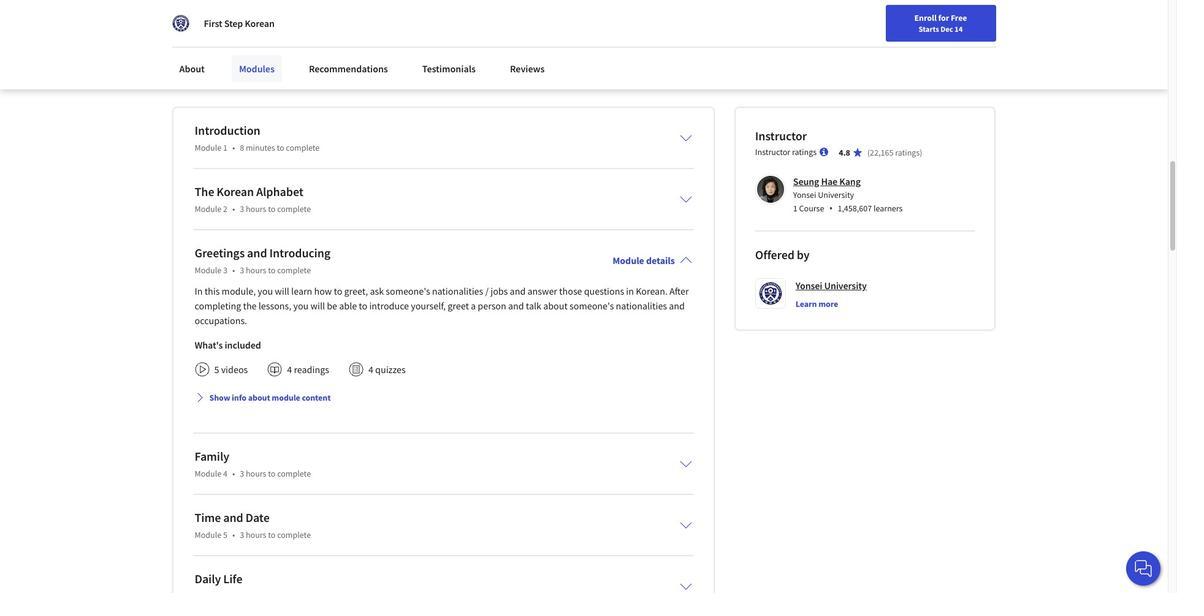 Task type: locate. For each thing, give the bounding box(es) containing it.
how
[[314, 285, 332, 297]]

2 vertical spatial about
[[248, 392, 270, 403]]

seung
[[793, 175, 819, 187]]

readings
[[294, 363, 329, 376]]

greetings and introducing module 3 • 3 hours to complete
[[195, 245, 331, 276]]

yonsei inside seung hae kang yonsei university 1 course • 1,458,607 learners
[[793, 189, 816, 200]]

after
[[670, 285, 689, 297]]

0 horizontal spatial 1
[[223, 142, 227, 153]]

1 horizontal spatial someone's
[[570, 300, 614, 312]]

a
[[376, 52, 381, 64], [471, 300, 476, 312]]

1 inside seung hae kang yonsei university 1 course • 1,458,607 learners
[[793, 203, 798, 214]]

your right find
[[845, 14, 862, 25]]

4 quizzes
[[368, 363, 406, 376]]

about down speaking.
[[286, 52, 309, 64]]

1 vertical spatial instructor
[[755, 146, 790, 157]]

0 vertical spatial 1
[[223, 142, 227, 153]]

3 up life at bottom
[[240, 530, 244, 541]]

and
[[523, 26, 539, 38], [240, 39, 255, 51], [358, 52, 374, 64], [418, 52, 433, 64], [293, 65, 309, 76], [247, 245, 267, 260], [510, 285, 526, 297], [508, 300, 524, 312], [669, 300, 685, 312], [223, 510, 243, 525]]

grammar,
[[220, 65, 259, 76]]

1 vertical spatial a
[[471, 300, 476, 312]]

enroll
[[915, 12, 937, 23]]

and up the life,
[[523, 26, 539, 38]]

korean inside this is an elementary-level korean language course, consisting of 5 lessons with 4 units, and covers 4 skills: reading, writing, listening and speaking. the main topics include basic expressions used in everyday life, such as greetings, introducing yourself, talking about your family and a daily life and so on. each lesson covers dialogues, pronunciation, vocabulary, grammar, quizzes and role-plays.
[[280, 26, 309, 38]]

1 horizontal spatial 1
[[793, 203, 798, 214]]

korean
[[245, 17, 275, 29], [280, 26, 309, 38], [217, 184, 254, 199]]

nationalities down korean.
[[616, 300, 667, 312]]

0 horizontal spatial in
[[489, 39, 496, 51]]

to right minutes in the left top of the page
[[277, 142, 284, 153]]

1 horizontal spatial you
[[293, 300, 309, 312]]

3 inside family module 4 • 3 hours to complete
[[240, 468, 244, 479]]

• left 8
[[232, 142, 235, 153]]

nationalities
[[432, 285, 483, 297], [616, 300, 667, 312]]

someone's up introduce
[[386, 285, 430, 297]]

4 down family
[[223, 468, 227, 479]]

0 vertical spatial yonsei
[[793, 189, 816, 200]]

in left korean.
[[626, 285, 634, 297]]

greetings,
[[585, 39, 624, 51]]

5 up daily life
[[223, 530, 227, 541]]

0 vertical spatial quizzes
[[262, 65, 291, 76]]

yonsei inside yonsei university link
[[796, 279, 822, 292]]

• inside family module 4 • 3 hours to complete
[[232, 468, 235, 479]]

about
[[286, 52, 309, 64], [543, 300, 568, 312], [248, 392, 270, 403]]

in
[[489, 39, 496, 51], [626, 285, 634, 297]]

to down alphabet
[[268, 203, 276, 214]]

0 horizontal spatial you
[[258, 285, 273, 297]]

life,
[[537, 39, 551, 51]]

4 hours from the top
[[246, 530, 266, 541]]

1 horizontal spatial nationalities
[[616, 300, 667, 312]]

complete for alphabet
[[277, 203, 311, 214]]

module inside the korean alphabet module 2 • 3 hours to complete
[[195, 203, 221, 214]]

yourself, inside in this module, you will learn how to greet, ask someone's nationalities / jobs and answer those questions in korean. after completing the lessons, you will be able to introduce yourself, greet a person and talk about someone's nationalities and occupations.
[[411, 300, 446, 312]]

hours down alphabet
[[246, 203, 266, 214]]

• up module,
[[232, 265, 235, 276]]

complete for introducing
[[277, 265, 311, 276]]

0 vertical spatial covers
[[541, 26, 567, 38]]

4 right readings
[[368, 363, 373, 376]]

covers
[[541, 26, 567, 38], [511, 52, 537, 64]]

module down introduction
[[195, 142, 221, 153]]

3
[[240, 203, 244, 214], [223, 265, 227, 276], [240, 265, 244, 276], [240, 468, 244, 479], [240, 530, 244, 541]]

seung hae kang link
[[793, 175, 861, 187]]

1 inside introduction module 1 • 8 minutes to complete
[[223, 142, 227, 153]]

module down time
[[195, 530, 221, 541]]

0 vertical spatial yourself,
[[220, 52, 255, 64]]

about link
[[172, 55, 212, 82]]

your
[[845, 14, 862, 25], [311, 52, 330, 64]]

answer
[[528, 285, 557, 297]]

writing,
[[172, 39, 202, 51]]

module inside time and date module 5 • 3 hours to complete
[[195, 530, 221, 541]]

starts
[[919, 24, 939, 34]]

3 right 2
[[240, 203, 244, 214]]

your inside this is an elementary-level korean language course, consisting of 5 lessons with 4 units, and covers 4 skills: reading, writing, listening and speaking. the main topics include basic expressions used in everyday life, such as greetings, introducing yourself, talking about your family and a daily life and so on. each lesson covers dialogues, pronunciation, vocabulary, grammar, quizzes and role-plays.
[[311, 52, 330, 64]]

about right info
[[248, 392, 270, 403]]

3 hours from the top
[[246, 468, 266, 479]]

and left role-
[[293, 65, 309, 76]]

module down family
[[195, 468, 221, 479]]

to down introducing
[[268, 265, 276, 276]]

used
[[467, 39, 486, 51]]

your up role-
[[311, 52, 330, 64]]

seung hae kang image
[[757, 176, 784, 203]]

3 for time
[[240, 530, 244, 541]]

you down the learn
[[293, 300, 309, 312]]

hours up module,
[[246, 265, 266, 276]]

hours inside greetings and introducing module 3 • 3 hours to complete
[[246, 265, 266, 276]]

to up date
[[268, 468, 276, 479]]

complete inside introduction module 1 • 8 minutes to complete
[[286, 142, 320, 153]]

4 inside family module 4 • 3 hours to complete
[[223, 468, 227, 479]]

complete inside greetings and introducing module 3 • 3 hours to complete
[[277, 265, 311, 276]]

daily
[[383, 52, 402, 64]]

ratings right 22,165
[[895, 147, 920, 158]]

covers down everyday on the left top of the page
[[511, 52, 537, 64]]

to down date
[[268, 530, 276, 541]]

about down answer
[[543, 300, 568, 312]]

1 horizontal spatial yourself,
[[411, 300, 446, 312]]

1 vertical spatial 5
[[214, 363, 219, 376]]

and right greetings
[[247, 245, 267, 260]]

0 horizontal spatial covers
[[511, 52, 537, 64]]

0 horizontal spatial quizzes
[[262, 65, 291, 76]]

will left "be"
[[311, 300, 325, 312]]

university up 'more'
[[824, 279, 867, 292]]

recommendations
[[309, 63, 388, 75]]

1 hours from the top
[[246, 203, 266, 214]]

module,
[[222, 285, 256, 297]]

module
[[195, 142, 221, 153], [195, 203, 221, 214], [613, 254, 644, 267], [195, 265, 221, 276], [195, 468, 221, 479], [195, 530, 221, 541]]

info
[[232, 392, 246, 403]]

3 for the
[[240, 203, 244, 214]]

1 vertical spatial the
[[195, 184, 214, 199]]

0 horizontal spatial your
[[311, 52, 330, 64]]

in inside in this module, you will learn how to greet, ask someone's nationalities / jobs and answer those questions in korean. after completing the lessons, you will be able to introduce yourself, greet a person and talk about someone's nationalities and occupations.
[[626, 285, 634, 297]]

and left date
[[223, 510, 243, 525]]

• right course on the right of page
[[829, 202, 833, 215]]

the korean alphabet module 2 • 3 hours to complete
[[195, 184, 311, 214]]

1 vertical spatial about
[[543, 300, 568, 312]]

0 horizontal spatial a
[[376, 52, 381, 64]]

0 horizontal spatial yourself,
[[220, 52, 255, 64]]

5
[[434, 26, 439, 38], [214, 363, 219, 376], [223, 530, 227, 541]]

enroll for free starts dec 14
[[915, 12, 967, 34]]

in up 'lesson'
[[489, 39, 496, 51]]

what's
[[195, 339, 223, 351]]

0 vertical spatial instructor
[[755, 128, 807, 143]]

1 instructor from the top
[[755, 128, 807, 143]]

time and date module 5 • 3 hours to complete
[[195, 510, 311, 541]]

2 instructor from the top
[[755, 146, 790, 157]]

of
[[423, 26, 431, 38]]

yourself, left greet
[[411, 300, 446, 312]]

university down hae
[[818, 189, 854, 200]]

this
[[205, 285, 220, 297]]

8
[[240, 142, 244, 153]]

1 vertical spatial 1
[[793, 203, 798, 214]]

and left "so"
[[418, 52, 433, 64]]

introduction module 1 • 8 minutes to complete
[[195, 122, 320, 153]]

• right 2
[[232, 203, 235, 214]]

instructor up instructor ratings
[[755, 128, 807, 143]]

a down 'include'
[[376, 52, 381, 64]]

0 vertical spatial will
[[275, 285, 289, 297]]

questions
[[584, 285, 624, 297]]

recommendations link
[[302, 55, 395, 82]]

hours inside time and date module 5 • 3 hours to complete
[[246, 530, 266, 541]]

0 vertical spatial 5
[[434, 26, 439, 38]]

korean up speaking.
[[280, 26, 309, 38]]

yonsei up learn
[[796, 279, 822, 292]]

2 horizontal spatial about
[[543, 300, 568, 312]]

1 left 8
[[223, 142, 227, 153]]

2 hours from the top
[[246, 265, 266, 276]]

instructor up seung hae kang image
[[755, 146, 790, 157]]

1 horizontal spatial covers
[[541, 26, 567, 38]]

module left the details
[[613, 254, 644, 267]]

will
[[275, 285, 289, 297], [311, 300, 325, 312]]

5 videos
[[214, 363, 248, 376]]

4 left readings
[[287, 363, 292, 376]]

3 up time and date module 5 • 3 hours to complete
[[240, 468, 244, 479]]

5 inside time and date module 5 • 3 hours to complete
[[223, 530, 227, 541]]

pronunciation,
[[582, 52, 641, 64]]

0 vertical spatial a
[[376, 52, 381, 64]]

module left 2
[[195, 203, 221, 214]]

1 vertical spatial in
[[626, 285, 634, 297]]

and left talk
[[508, 300, 524, 312]]

module down greetings
[[195, 265, 221, 276]]

to right able
[[359, 300, 367, 312]]

• inside introduction module 1 • 8 minutes to complete
[[232, 142, 235, 153]]

1 left course on the right of page
[[793, 203, 798, 214]]

complete inside the korean alphabet module 2 • 3 hours to complete
[[277, 203, 311, 214]]

0 vertical spatial someone's
[[386, 285, 430, 297]]

korean up 2
[[217, 184, 254, 199]]

0 vertical spatial the
[[297, 39, 312, 51]]

a right greet
[[471, 300, 476, 312]]

1 vertical spatial will
[[311, 300, 325, 312]]

3 down greetings
[[223, 265, 227, 276]]

introduction
[[195, 122, 260, 138]]

to
[[277, 142, 284, 153], [268, 203, 276, 214], [268, 265, 276, 276], [334, 285, 342, 297], [359, 300, 367, 312], [268, 468, 276, 479], [268, 530, 276, 541]]

career
[[881, 14, 905, 25]]

will up lessons,
[[275, 285, 289, 297]]

1 horizontal spatial about
[[286, 52, 309, 64]]

ratings up seung
[[792, 146, 817, 157]]

1 horizontal spatial in
[[626, 285, 634, 297]]

testimonials link
[[415, 55, 483, 82]]

0 vertical spatial about
[[286, 52, 309, 64]]

3 for greetings
[[240, 265, 244, 276]]

life
[[404, 52, 416, 64]]

• up life at bottom
[[232, 530, 235, 541]]

1 horizontal spatial a
[[471, 300, 476, 312]]

the inside this is an elementary-level korean language course, consisting of 5 lessons with 4 units, and covers 4 skills: reading, writing, listening and speaking. the main topics include basic expressions used in everyday life, such as greetings, introducing yourself, talking about your family and a daily life and so on. each lesson covers dialogues, pronunciation, vocabulary, grammar, quizzes and role-plays.
[[297, 39, 312, 51]]

0 vertical spatial nationalities
[[432, 285, 483, 297]]

1 vertical spatial quizzes
[[375, 363, 406, 376]]

1 vertical spatial someone's
[[570, 300, 614, 312]]

• up time and date module 5 • 3 hours to complete
[[232, 468, 235, 479]]

reading,
[[600, 26, 633, 38]]

0 horizontal spatial the
[[195, 184, 214, 199]]

0 horizontal spatial about
[[248, 392, 270, 403]]

you
[[258, 285, 273, 297], [293, 300, 309, 312]]

1 vertical spatial yonsei
[[796, 279, 822, 292]]

life
[[223, 571, 242, 587]]

1 vertical spatial nationalities
[[616, 300, 667, 312]]

1 vertical spatial your
[[311, 52, 330, 64]]

quizzes
[[262, 65, 291, 76], [375, 363, 406, 376]]

main
[[314, 39, 335, 51]]

4 up as
[[569, 26, 574, 38]]

free
[[951, 12, 967, 23]]

1 horizontal spatial the
[[297, 39, 312, 51]]

hours up date
[[246, 468, 266, 479]]

nationalities up greet
[[432, 285, 483, 297]]

lessons,
[[259, 300, 291, 312]]

and down 'include'
[[358, 52, 374, 64]]

None search field
[[175, 8, 469, 32]]

covers up such
[[541, 26, 567, 38]]

14
[[955, 24, 963, 34]]

1 horizontal spatial 5
[[223, 530, 227, 541]]

2 horizontal spatial 5
[[434, 26, 439, 38]]

1 horizontal spatial your
[[845, 14, 862, 25]]

0 horizontal spatial nationalities
[[432, 285, 483, 297]]

0 vertical spatial university
[[818, 189, 854, 200]]

course,
[[350, 26, 379, 38]]

introducing
[[172, 52, 218, 64]]

5 right of
[[434, 26, 439, 38]]

2 vertical spatial 5
[[223, 530, 227, 541]]

and right jobs
[[510, 285, 526, 297]]

you up lessons,
[[258, 285, 273, 297]]

5 left videos
[[214, 363, 219, 376]]

3 inside time and date module 5 • 3 hours to complete
[[240, 530, 244, 541]]

introducing
[[269, 245, 331, 260]]

3 inside the korean alphabet module 2 • 3 hours to complete
[[240, 203, 244, 214]]

complete inside time and date module 5 • 3 hours to complete
[[277, 530, 311, 541]]

4 right the with
[[492, 26, 497, 38]]

what's included
[[195, 339, 261, 351]]

3 up module,
[[240, 265, 244, 276]]

someone's down questions
[[570, 300, 614, 312]]

yonsei down seung
[[793, 189, 816, 200]]

the inside the korean alphabet module 2 • 3 hours to complete
[[195, 184, 214, 199]]

hours down date
[[246, 530, 266, 541]]

module inside introduction module 1 • 8 minutes to complete
[[195, 142, 221, 153]]

hours for alphabet
[[246, 203, 266, 214]]

0 vertical spatial your
[[845, 14, 862, 25]]

to inside the korean alphabet module 2 • 3 hours to complete
[[268, 203, 276, 214]]

• inside greetings and introducing module 3 • 3 hours to complete
[[232, 265, 235, 276]]

chat with us image
[[1134, 559, 1153, 579]]

1 vertical spatial yourself,
[[411, 300, 446, 312]]

jobs
[[491, 285, 508, 297]]

modules link
[[232, 55, 282, 82]]

so
[[436, 52, 445, 64]]

content
[[302, 392, 331, 403]]

offered
[[755, 247, 795, 262]]

0 horizontal spatial will
[[275, 285, 289, 297]]

yourself, up grammar,
[[220, 52, 255, 64]]

elementary-
[[211, 26, 260, 38]]

hours inside the korean alphabet module 2 • 3 hours to complete
[[246, 203, 266, 214]]

0 vertical spatial in
[[489, 39, 496, 51]]

instructor for instructor
[[755, 128, 807, 143]]



Task type: describe. For each thing, give the bounding box(es) containing it.
1 horizontal spatial will
[[311, 300, 325, 312]]

instructor ratings
[[755, 146, 817, 157]]

and down elementary-
[[240, 39, 255, 51]]

about inside in this module, you will learn how to greet, ask someone's nationalities / jobs and answer those questions in korean. after completing the lessons, you will be able to introduce yourself, greet a person and talk about someone's nationalities and occupations.
[[543, 300, 568, 312]]

daily life button
[[185, 563, 702, 594]]

expressions
[[417, 39, 465, 51]]

testimonials
[[422, 63, 476, 75]]

find your new career link
[[822, 12, 911, 28]]

korean right step at top
[[245, 17, 275, 29]]

0 horizontal spatial someone's
[[386, 285, 430, 297]]

module
[[272, 392, 300, 403]]

dec
[[941, 24, 953, 34]]

time
[[195, 510, 221, 525]]

listening
[[204, 39, 238, 51]]

module inside greetings and introducing module 3 • 3 hours to complete
[[195, 265, 221, 276]]

to right how
[[334, 285, 342, 297]]

consisting
[[381, 26, 421, 38]]

22,165
[[870, 147, 894, 158]]

complete for date
[[277, 530, 311, 541]]

hours for date
[[246, 530, 266, 541]]

university inside seung hae kang yonsei university 1 course • 1,458,607 learners
[[818, 189, 854, 200]]

to inside introduction module 1 • 8 minutes to complete
[[277, 142, 284, 153]]

yonsei university
[[796, 279, 867, 292]]

about inside this is an elementary-level korean language course, consisting of 5 lessons with 4 units, and covers 4 skills: reading, writing, listening and speaking. the main topics include basic expressions used in everyday life, such as greetings, introducing yourself, talking about your family and a daily life and so on. each lesson covers dialogues, pronunciation, vocabulary, grammar, quizzes and role-plays.
[[286, 52, 309, 64]]

your inside find your new career link
[[845, 14, 862, 25]]

first
[[204, 17, 222, 29]]

speaking.
[[257, 39, 295, 51]]

module inside family module 4 • 3 hours to complete
[[195, 468, 221, 479]]

show info about module content button
[[190, 387, 336, 409]]

lessons
[[441, 26, 471, 38]]

be
[[327, 300, 337, 312]]

lesson
[[483, 52, 509, 64]]

about inside dropdown button
[[248, 392, 270, 403]]

module details
[[613, 254, 675, 267]]

included
[[225, 339, 261, 351]]

this is an elementary-level korean language course, consisting of 5 lessons with 4 units, and covers 4 skills: reading, writing, listening and speaking. the main topics include basic expressions used in everyday life, such as greetings, introducing yourself, talking about your family and a daily life and so on. each lesson covers dialogues, pronunciation, vocabulary, grammar, quizzes and role-plays.
[[172, 26, 643, 76]]

( 22,165 ratings )
[[867, 147, 923, 158]]

details
[[646, 254, 675, 267]]

greet
[[448, 300, 469, 312]]

a inside in this module, you will learn how to greet, ask someone's nationalities / jobs and answer those questions in korean. after completing the lessons, you will be able to introduce yourself, greet a person and talk about someone's nationalities and occupations.
[[471, 300, 476, 312]]

4.8
[[839, 147, 850, 158]]

more
[[819, 298, 838, 309]]

• inside seung hae kang yonsei university 1 course • 1,458,607 learners
[[829, 202, 833, 215]]

to inside time and date module 5 • 3 hours to complete
[[268, 530, 276, 541]]

0 horizontal spatial 5
[[214, 363, 219, 376]]

topics
[[337, 39, 361, 51]]

this
[[172, 26, 188, 38]]

in inside this is an elementary-level korean language course, consisting of 5 lessons with 4 units, and covers 4 skills: reading, writing, listening and speaking. the main topics include basic expressions used in everyday life, such as greetings, introducing yourself, talking about your family and a daily life and so on. each lesson covers dialogues, pronunciation, vocabulary, grammar, quizzes and role-plays.
[[489, 39, 496, 51]]

videos
[[221, 363, 248, 376]]

person
[[478, 300, 506, 312]]

0 vertical spatial you
[[258, 285, 273, 297]]

skills:
[[576, 26, 598, 38]]

learn
[[291, 285, 312, 297]]

english button
[[911, 0, 985, 40]]

the
[[243, 300, 257, 312]]

show info about module content
[[209, 392, 331, 403]]

instructor for instructor ratings
[[755, 146, 790, 157]]

course
[[799, 203, 824, 214]]

1 vertical spatial covers
[[511, 52, 537, 64]]

1,458,607
[[838, 203, 872, 214]]

in this module, you will learn how to greet, ask someone's nationalities / jobs and answer those questions in korean. after completing the lessons, you will be able to introduce yourself, greet a person and talk about someone's nationalities and occupations.
[[195, 285, 689, 327]]

family
[[332, 52, 356, 64]]

is
[[190, 26, 197, 38]]

with
[[473, 26, 490, 38]]

complete inside family module 4 • 3 hours to complete
[[277, 468, 311, 479]]

those
[[559, 285, 582, 297]]

role-
[[311, 65, 329, 76]]

1 horizontal spatial quizzes
[[375, 363, 406, 376]]

/
[[485, 285, 489, 297]]

yonsei university image
[[172, 15, 189, 32]]

to inside greetings and introducing module 3 • 3 hours to complete
[[268, 265, 276, 276]]

quizzes inside this is an elementary-level korean language course, consisting of 5 lessons with 4 units, and covers 4 skills: reading, writing, listening and speaking. the main topics include basic expressions used in everyday life, such as greetings, introducing yourself, talking about your family and a daily life and so on. each lesson covers dialogues, pronunciation, vocabulary, grammar, quizzes and role-plays.
[[262, 65, 291, 76]]

reviews link
[[503, 55, 552, 82]]

and inside time and date module 5 • 3 hours to complete
[[223, 510, 243, 525]]

find your new career
[[828, 14, 905, 25]]

first step korean
[[204, 17, 275, 29]]

in
[[195, 285, 203, 297]]

daily life
[[195, 571, 242, 587]]

hours for introducing
[[246, 265, 266, 276]]

occupations.
[[195, 314, 247, 327]]

about
[[179, 63, 205, 75]]

• inside time and date module 5 • 3 hours to complete
[[232, 530, 235, 541]]

(
[[867, 147, 870, 158]]

on.
[[447, 52, 460, 64]]

as
[[574, 39, 583, 51]]

hours inside family module 4 • 3 hours to complete
[[246, 468, 266, 479]]

english
[[933, 14, 963, 26]]

learners
[[874, 203, 903, 214]]

to inside family module 4 • 3 hours to complete
[[268, 468, 276, 479]]

an
[[199, 26, 209, 38]]

yourself, inside this is an elementary-level korean language course, consisting of 5 lessons with 4 units, and covers 4 skills: reading, writing, listening and speaking. the main topics include basic expressions used in everyday life, such as greetings, introducing yourself, talking about your family and a daily life and so on. each lesson covers dialogues, pronunciation, vocabulary, grammar, quizzes and role-plays.
[[220, 52, 255, 64]]

5 inside this is an elementary-level korean language course, consisting of 5 lessons with 4 units, and covers 4 skills: reading, writing, listening and speaking. the main topics include basic expressions used in everyday life, such as greetings, introducing yourself, talking about your family and a daily life and so on. each lesson covers dialogues, pronunciation, vocabulary, grammar, quizzes and role-plays.
[[434, 26, 439, 38]]

talking
[[257, 52, 283, 64]]

1 vertical spatial you
[[293, 300, 309, 312]]

family module 4 • 3 hours to complete
[[195, 449, 311, 479]]

dialogues,
[[539, 52, 580, 64]]

family
[[195, 449, 229, 464]]

vocabulary,
[[172, 65, 218, 76]]

)
[[920, 147, 923, 158]]

language
[[311, 26, 348, 38]]

korean inside the korean alphabet module 2 • 3 hours to complete
[[217, 184, 254, 199]]

a inside this is an elementary-level korean language course, consisting of 5 lessons with 4 units, and covers 4 skills: reading, writing, listening and speaking. the main topics include basic expressions used in everyday life, such as greetings, introducing yourself, talking about your family and a daily life and so on. each lesson covers dialogues, pronunciation, vocabulary, grammar, quizzes and role-plays.
[[376, 52, 381, 64]]

minutes
[[246, 142, 275, 153]]

greet,
[[344, 285, 368, 297]]

alphabet
[[256, 184, 303, 199]]

everyday
[[498, 39, 534, 51]]

find
[[828, 14, 844, 25]]

step
[[224, 17, 243, 29]]

basic
[[394, 39, 415, 51]]

1 horizontal spatial ratings
[[895, 147, 920, 158]]

yonsei university link
[[796, 278, 867, 293]]

include
[[363, 39, 392, 51]]

korean.
[[636, 285, 668, 297]]

0 horizontal spatial ratings
[[792, 146, 817, 157]]

new
[[863, 14, 879, 25]]

and inside greetings and introducing module 3 • 3 hours to complete
[[247, 245, 267, 260]]

show
[[209, 392, 230, 403]]

1 vertical spatial university
[[824, 279, 867, 292]]

and down after
[[669, 300, 685, 312]]

• inside the korean alphabet module 2 • 3 hours to complete
[[232, 203, 235, 214]]



Task type: vqa. For each thing, say whether or not it's contained in the screenshot.
the Greetings
yes



